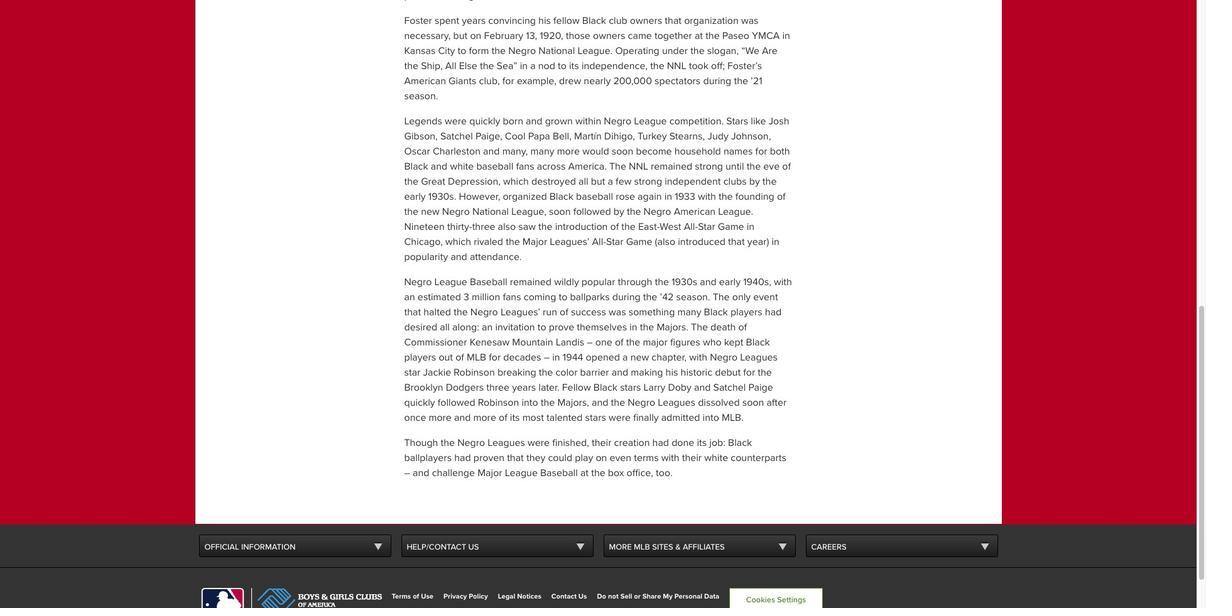 Task type: vqa. For each thing, say whether or not it's contained in the screenshot.
the 13,
yes



Task type: describe. For each thing, give the bounding box(es) containing it.
(also
[[655, 235, 676, 248]]

were inside legends were quickly born and grown within negro league competition. stars like josh gibson, satchel paige, cool papa bell, martín dihigo, turkey stearns, judy johnson, oscar charleston and many, many more would soon become household names for both black and white baseball fans across america. the nnl remained strong until the eve of the great depression, which destroyed all but a few strong independent clubs by the early 1930s. however, organized black baseball rose again in 1933 with the founding of the new negro national league, soon followed by the negro american league. nineteen thirty-three also saw the introduction of the east-west all-star game in chicago, which rivaled the major leagues' all-star game (also introduced that year) in popularity and attendance.
[[445, 115, 467, 127]]

out
[[439, 351, 453, 364]]

and right majors,
[[592, 396, 609, 409]]

a inside foster spent years convincing his fellow black club owners that organization was necessary, but on february 13, 1920, those owners came together at the paseo ymca in kansas city to form the negro national league. operating under the slogan, "we are the ship, all else the sea" in a nod to its independence, the nnl took off; foster's american giants club, for example, drew nearly 200,000 spectators during the '21 season.
[[530, 59, 536, 72]]

0 vertical spatial –
[[587, 336, 593, 348]]

of left most
[[499, 411, 507, 424]]

0 vertical spatial leagues
[[740, 351, 778, 364]]

0 vertical spatial baseball
[[477, 160, 514, 173]]

privacy policy link
[[444, 593, 488, 601]]

200,000
[[613, 74, 652, 87]]

1 horizontal spatial an
[[482, 321, 493, 333]]

of up kept
[[739, 321, 747, 333]]

competition.
[[670, 115, 724, 127]]

satchel inside legends were quickly born and grown within negro league competition. stars like josh gibson, satchel paige, cool papa bell, martín dihigo, turkey stearns, judy johnson, oscar charleston and many, many more would soon become household names for both black and white baseball fans across america. the nnl remained strong until the eve of the great depression, which destroyed all but a few strong independent clubs by the early 1930s. however, organized black baseball rose again in 1933 with the founding of the new negro national league, soon followed by the negro american league. nineteen thirty-three also saw the introduction of the east-west all-star game in chicago, which rivaled the major leagues' all-star game (also introduced that year) in popularity and attendance.
[[440, 130, 473, 142]]

chicago,
[[404, 235, 443, 248]]

proven
[[474, 451, 505, 464]]

black down barrier
[[594, 381, 618, 394]]

its inside foster spent years convincing his fellow black club owners that organization was necessary, but on february 13, 1920, those owners came together at the paseo ymca in kansas city to form the negro national league. operating under the slogan, "we are the ship, all else the sea" in a nod to its independence, the nnl took off; foster's american giants club, for example, drew nearly 200,000 spectators during the '21 season.
[[569, 59, 579, 72]]

black right kept
[[746, 336, 770, 348]]

0 vertical spatial into
[[522, 396, 538, 409]]

done
[[672, 436, 695, 449]]

with inside legends were quickly born and grown within negro league competition. stars like josh gibson, satchel paige, cool papa bell, martín dihigo, turkey stearns, judy johnson, oscar charleston and many, many more would soon become household names for both black and white baseball fans across america. the nnl remained strong until the eve of the great depression, which destroyed all but a few strong independent clubs by the early 1930s. however, organized black baseball rose again in 1933 with the founding of the new negro national league, soon followed by the negro american league. nineteen thirty-three also saw the introduction of the east-west all-star game in chicago, which rivaled the major leagues' all-star game (also introduced that year) in popularity and attendance.
[[698, 190, 716, 203]]

0 vertical spatial strong
[[695, 160, 723, 173]]

help/contact us button
[[401, 535, 593, 558]]

for down kenesaw
[[489, 351, 501, 364]]

clubs
[[724, 175, 747, 188]]

that inside though the negro leagues were finished, their creation had done its job: black ballplayers had proven that they could play on even terms with their white counterparts – and challenge major league baseball at the box office, too.
[[507, 451, 524, 464]]

many inside negro league baseball remained wildly popular through the 1930s and early 1940s, with an estimated 3 million fans coming to ballparks during the '42 season. the only event that halted the negro leagues' run of success was something many black players had desired all along: an invitation to prove themselves in the majors. the death of commissioner kenesaw mountain landis – one of the major figures who kept black players out of mlb for decades – in 1944 opened a new chapter, with negro leagues star jackie robinson breaking the color barrier and making his historic debut for the brooklyn dodgers three years later. fellow black stars larry doby and satchel paige quickly followed robinson into the majors, and the negro leagues dissolved soon after once more and more of its most talented stars were finally admitted into mlb.
[[678, 306, 702, 318]]

fans inside legends were quickly born and grown within negro league competition. stars like josh gibson, satchel paige, cool papa bell, martín dihigo, turkey stearns, judy johnson, oscar charleston and many, many more would soon become household names for both black and white baseball fans across america. the nnl remained strong until the eve of the great depression, which destroyed all but a few strong independent clubs by the early 1930s. however, organized black baseball rose again in 1933 with the founding of the new negro national league, soon followed by the negro american league. nineteen thirty-three also saw the introduction of the east-west all-star game in chicago, which rivaled the major leagues' all-star game (also introduced that year) in popularity and attendance.
[[516, 160, 534, 173]]

to down run
[[538, 321, 546, 333]]

creation
[[614, 436, 650, 449]]

the up paige
[[758, 366, 772, 379]]

even
[[610, 451, 632, 464]]

slogan,
[[707, 44, 739, 57]]

the right saw
[[538, 220, 553, 233]]

household
[[675, 145, 721, 157]]

necessary,
[[404, 29, 451, 42]]

decades
[[503, 351, 541, 364]]

1933
[[675, 190, 695, 203]]

the left east-
[[622, 220, 636, 233]]

were inside though the negro leagues were finished, their creation had done its job: black ballplayers had proven that they could play on even terms with their white counterparts – and challenge major league baseball at the box office, too.
[[528, 436, 550, 449]]

its inside though the negro leagues were finished, their creation had done its job: black ballplayers had proven that they could play on even terms with their white counterparts – and challenge major league baseball at the box office, too.
[[697, 436, 707, 449]]

all inside legends were quickly born and grown within negro league competition. stars like josh gibson, satchel paige, cool papa bell, martín dihigo, turkey stearns, judy johnson, oscar charleston and many, many more would soon become household names for both black and white baseball fans across america. the nnl remained strong until the eve of the great depression, which destroyed all but a few strong independent clubs by the early 1930s. however, organized black baseball rose again in 1933 with the founding of the new negro national league, soon followed by the negro american league. nineteen thirty-three also saw the introduction of the east-west all-star game in chicago, which rivaled the major leagues' all-star game (also introduced that year) in popularity and attendance.
[[579, 175, 588, 188]]

season. inside foster spent years convincing his fellow black club owners that organization was necessary, but on february 13, 1920, those owners came together at the paseo ymca in kansas city to form the negro national league. operating under the slogan, "we are the ship, all else the sea" in a nod to its independence, the nnl took off; foster's american giants club, for example, drew nearly 200,000 spectators during the '21 season.
[[404, 90, 438, 102]]

negro up estimated
[[404, 276, 432, 288]]

help/contact us
[[407, 542, 479, 553]]

early inside negro league baseball remained wildly popular through the 1930s and early 1940s, with an estimated 3 million fans coming to ballparks during the '42 season. the only event that halted the negro leagues' run of success was something many black players had desired all along: an invitation to prove themselves in the majors. the death of commissioner kenesaw mountain landis – one of the major figures who kept black players out of mlb for decades – in 1944 opened a new chapter, with negro leagues star jackie robinson breaking the color barrier and making his historic debut for the brooklyn dodgers three years later. fellow black stars larry doby and satchel paige quickly followed robinson into the majors, and the negro leagues dissolved soon after once more and more of its most talented stars were finally admitted into mlb.
[[719, 276, 741, 288]]

the down also
[[506, 235, 520, 248]]

mlb.
[[722, 411, 744, 424]]

dissolved
[[698, 396, 740, 409]]

those
[[566, 29, 591, 42]]

more mlb sites & affiliates button
[[604, 535, 796, 558]]

with up event at the top right of page
[[774, 276, 792, 288]]

black down 'oscar'
[[404, 160, 428, 173]]

3
[[464, 291, 469, 303]]

nineteen
[[404, 220, 445, 233]]

that inside foster spent years convincing his fellow black club owners that organization was necessary, but on february 13, 1920, those owners came together at the paseo ymca in kansas city to form the negro national league. operating under the slogan, "we are the ship, all else the sea" in a nod to its independence, the nnl took off; foster's american giants club, for example, drew nearly 200,000 spectators during the '21 season.
[[665, 14, 682, 27]]

box
[[608, 467, 624, 479]]

the down clubs
[[719, 190, 733, 203]]

independence,
[[582, 59, 648, 72]]

but inside legends were quickly born and grown within negro league competition. stars like josh gibson, satchel paige, cool papa bell, martín dihigo, turkey stearns, judy johnson, oscar charleston and many, many more would soon become household names for both black and white baseball fans across america. the nnl remained strong until the eve of the great depression, which destroyed all but a few strong independent clubs by the early 1930s. however, organized black baseball rose again in 1933 with the founding of the new negro national league, soon followed by the negro american league. nineteen thirty-three also saw the introduction of the east-west all-star game in chicago, which rivaled the major leagues' all-star game (also introduced that year) in popularity and attendance.
[[591, 175, 605, 188]]

during inside foster spent years convincing his fellow black club owners that organization was necessary, but on february 13, 1920, those owners came together at the paseo ymca in kansas city to form the negro national league. operating under the slogan, "we are the ship, all else the sea" in a nod to its independence, the nnl took off; foster's american giants club, for example, drew nearly 200,000 spectators during the '21 season.
[[703, 74, 732, 87]]

not
[[608, 593, 619, 601]]

judy
[[708, 130, 729, 142]]

off;
[[711, 59, 725, 72]]

quickly inside negro league baseball remained wildly popular through the 1930s and early 1940s, with an estimated 3 million fans coming to ballparks during the '42 season. the only event that halted the negro leagues' run of success was something many black players had desired all along: an invitation to prove themselves in the majors. the death of commissioner kenesaw mountain landis – one of the major figures who kept black players out of mlb for decades – in 1944 opened a new chapter, with negro leagues star jackie robinson breaking the color barrier and making his historic debut for the brooklyn dodgers three years later. fellow black stars larry doby and satchel paige quickly followed robinson into the majors, and the negro leagues dissolved soon after once more and more of its most talented stars were finally admitted into mlb.
[[404, 396, 435, 409]]

his inside foster spent years convincing his fellow black club owners that organization was necessary, but on february 13, 1920, those owners came together at the paseo ymca in kansas city to form the negro national league. operating under the slogan, "we are the ship, all else the sea" in a nod to its independence, the nnl took off; foster's american giants club, for example, drew nearly 200,000 spectators during the '21 season.
[[539, 14, 551, 27]]

0 horizontal spatial soon
[[549, 205, 571, 218]]

the up something
[[643, 291, 657, 303]]

bell,
[[553, 130, 572, 142]]

operating
[[615, 44, 660, 57]]

1 vertical spatial baseball
[[576, 190, 613, 203]]

and down thirty-
[[451, 250, 467, 263]]

giants
[[449, 74, 477, 87]]

help/contact
[[407, 542, 466, 553]]

in right sea"
[[520, 59, 528, 72]]

negro up debut at the bottom right
[[710, 351, 738, 364]]

nearly
[[584, 74, 611, 87]]

the left box
[[591, 467, 606, 479]]

turkey
[[638, 130, 667, 142]]

doby
[[668, 381, 692, 394]]

and up papa
[[526, 115, 543, 127]]

the left "great"
[[404, 175, 418, 188]]

the up "'42"
[[655, 276, 669, 288]]

organization
[[684, 14, 739, 27]]

many,
[[502, 145, 528, 157]]

negro up finally
[[628, 396, 655, 409]]

stars
[[727, 115, 748, 127]]

0 horizontal spatial which
[[446, 235, 471, 248]]

1 vertical spatial by
[[614, 205, 624, 218]]

the down later.
[[541, 396, 555, 409]]

was inside foster spent years convincing his fellow black club owners that organization was necessary, but on february 13, 1920, those owners came together at the paseo ymca in kansas city to form the negro national league. operating under the slogan, "we are the ship, all else the sea" in a nod to its independence, the nnl took off; foster's american giants club, for example, drew nearly 200,000 spectators during the '21 season.
[[741, 14, 759, 27]]

notices
[[517, 593, 541, 601]]

counterparts
[[731, 451, 787, 464]]

black up death at the right bottom of page
[[704, 306, 728, 318]]

negro down again
[[644, 205, 671, 218]]

to down the wildly
[[559, 291, 568, 303]]

gibson,
[[404, 130, 438, 142]]

0 horizontal spatial had
[[454, 451, 471, 464]]

at inside though the negro leagues were finished, their creation had done its job: black ballplayers had proven that they could play on even terms with their white counterparts – and challenge major league baseball at the box office, too.
[[581, 467, 589, 479]]

destroyed
[[532, 175, 576, 188]]

1930s
[[672, 276, 698, 288]]

official information
[[205, 542, 296, 553]]

could
[[548, 451, 572, 464]]

0 vertical spatial owners
[[630, 14, 662, 27]]

ship,
[[421, 59, 443, 72]]

with up historic
[[689, 351, 708, 364]]

had inside negro league baseball remained wildly popular through the 1930s and early 1940s, with an estimated 3 million fans coming to ballparks during the '42 season. the only event that halted the negro leagues' run of success was something many black players had desired all along: an invitation to prove themselves in the majors. the death of commissioner kenesaw mountain landis – one of the major figures who kept black players out of mlb for decades – in 1944 opened a new chapter, with negro leagues star jackie robinson breaking the color barrier and making his historic debut for the brooklyn dodgers three years later. fellow black stars larry doby and satchel paige quickly followed robinson into the majors, and the negro leagues dissolved soon after once more and more of its most talented stars were finally admitted into mlb.
[[765, 306, 782, 318]]

in right ymca
[[783, 29, 790, 42]]

too.
[[656, 467, 673, 479]]

founding
[[736, 190, 775, 203]]

remained inside legends were quickly born and grown within negro league competition. stars like josh gibson, satchel paige, cool papa bell, martín dihigo, turkey stearns, judy johnson, oscar charleston and many, many more would soon become household names for both black and white baseball fans across america. the nnl remained strong until the eve of the great depression, which destroyed all but a few strong independent clubs by the early 1930s. however, organized black baseball rose again in 1933 with the founding of the new negro national league, soon followed by the negro american league. nineteen thirty-three also saw the introduction of the east-west all-star game in chicago, which rivaled the major leagues' all-star game (also introduced that year) in popularity and attendance.
[[651, 160, 693, 173]]

the left the '21
[[734, 74, 748, 87]]

on inside though the negro leagues were finished, their creation had done its job: black ballplayers had proven that they could play on even terms with their white counterparts – and challenge major league baseball at the box office, too.
[[596, 451, 607, 464]]

many inside legends were quickly born and grown within negro league competition. stars like josh gibson, satchel paige, cool papa bell, martín dihigo, turkey stearns, judy johnson, oscar charleston and many, many more would soon become household names for both black and white baseball fans across america. the nnl remained strong until the eve of the great depression, which destroyed all but a few strong independent clubs by the early 1930s. however, organized black baseball rose again in 1933 with the founding of the new negro national league, soon followed by the negro american league. nineteen thirty-three also saw the introduction of the east-west all-star game in chicago, which rivaled the major leagues' all-star game (also introduced that year) in popularity and attendance.
[[531, 145, 555, 157]]

more inside legends were quickly born and grown within negro league competition. stars like josh gibson, satchel paige, cool papa bell, martín dihigo, turkey stearns, judy johnson, oscar charleston and many, many more would soon become household names for both black and white baseball fans across america. the nnl remained strong until the eve of the great depression, which destroyed all but a few strong independent clubs by the early 1930s. however, organized black baseball rose again in 1933 with the founding of the new negro national league, soon followed by the negro american league. nineteen thirty-three also saw the introduction of the east-west all-star game in chicago, which rivaled the major leagues' all-star game (also introduced that year) in popularity and attendance.
[[557, 145, 580, 157]]

in left 1933
[[665, 190, 672, 203]]

contact us link
[[552, 593, 587, 601]]

0 vertical spatial robinson
[[454, 366, 495, 379]]

boys and girls club of america image
[[251, 588, 382, 608]]

contact
[[552, 593, 577, 601]]

the inside legends were quickly born and grown within negro league competition. stars like josh gibson, satchel paige, cool papa bell, martín dihigo, turkey stearns, judy johnson, oscar charleston and many, many more would soon become household names for both black and white baseball fans across america. the nnl remained strong until the eve of the great depression, which destroyed all but a few strong independent clubs by the early 1930s. however, organized black baseball rose again in 1933 with the founding of the new negro national league, soon followed by the negro american league. nineteen thirty-three also saw the introduction of the east-west all-star game in chicago, which rivaled the major leagues' all-star game (also introduced that year) in popularity and attendance.
[[609, 160, 626, 173]]

challenge
[[432, 467, 475, 479]]

for inside legends were quickly born and grown within negro league competition. stars like josh gibson, satchel paige, cool papa bell, martín dihigo, turkey stearns, judy johnson, oscar charleston and many, many more would soon become household names for both black and white baseball fans across america. the nnl remained strong until the eve of the great depression, which destroyed all but a few strong independent clubs by the early 1930s. however, organized black baseball rose again in 1933 with the founding of the new negro national league, soon followed by the negro american league. nineteen thirty-three also saw the introduction of the east-west all-star game in chicago, which rivaled the major leagues' all-star game (also introduced that year) in popularity and attendance.
[[756, 145, 768, 157]]

the up took
[[691, 44, 705, 57]]

ballplayers
[[404, 451, 452, 464]]

1 vertical spatial leagues
[[658, 396, 696, 409]]

eve
[[764, 160, 780, 173]]

in left 1944
[[552, 351, 560, 364]]

negro up thirty-
[[442, 205, 470, 218]]

do not sell or share my personal data link
[[597, 593, 720, 601]]

desired
[[404, 321, 437, 333]]

only
[[732, 291, 751, 303]]

0 vertical spatial all-
[[684, 220, 698, 233]]

fans inside negro league baseball remained wildly popular through the 1930s and early 1940s, with an estimated 3 million fans coming to ballparks during the '42 season. the only event that halted the negro leagues' run of success was something many black players had desired all along: an invitation to prove themselves in the majors. the death of commissioner kenesaw mountain landis – one of the major figures who kept black players out of mlb for decades – in 1944 opened a new chapter, with negro leagues star jackie robinson breaking the color barrier and making his historic debut for the brooklyn dodgers three years later. fellow black stars larry doby and satchel paige quickly followed robinson into the majors, and the negro leagues dissolved soon after once more and more of its most talented stars were finally admitted into mlb.
[[503, 291, 521, 303]]

for up paige
[[743, 366, 755, 379]]

together
[[655, 29, 692, 42]]

all inside negro league baseball remained wildly popular through the 1930s and early 1940s, with an estimated 3 million fans coming to ballparks during the '42 season. the only event that halted the negro leagues' run of success was something many black players had desired all along: an invitation to prove themselves in the majors. the death of commissioner kenesaw mountain landis – one of the major figures who kept black players out of mlb for decades – in 1944 opened a new chapter, with negro leagues star jackie robinson breaking the color barrier and making his historic debut for the brooklyn dodgers three years later. fellow black stars larry doby and satchel paige quickly followed robinson into the majors, and the negro leagues dissolved soon after once more and more of its most talented stars were finally admitted into mlb.
[[440, 321, 450, 333]]

charleston
[[433, 145, 481, 157]]

1 vertical spatial robinson
[[478, 396, 519, 409]]

become
[[636, 145, 672, 157]]

13,
[[526, 29, 537, 42]]

the left the eve
[[747, 160, 761, 173]]

of right the eve
[[782, 160, 791, 173]]

that inside legends were quickly born and grown within negro league competition. stars like josh gibson, satchel paige, cool papa bell, martín dihigo, turkey stearns, judy johnson, oscar charleston and many, many more would soon become household names for both black and white baseball fans across america. the nnl remained strong until the eve of the great depression, which destroyed all but a few strong independent clubs by the early 1930s. however, organized black baseball rose again in 1933 with the founding of the new negro national league, soon followed by the negro american league. nineteen thirty-three also saw the introduction of the east-west all-star game in chicago, which rivaled the major leagues' all-star game (also introduced that year) in popularity and attendance.
[[728, 235, 745, 248]]

introduction
[[555, 220, 608, 233]]

year)
[[748, 235, 769, 248]]

saw
[[519, 220, 536, 233]]

terms
[[392, 593, 411, 601]]

one
[[596, 336, 613, 348]]

johnson,
[[731, 130, 771, 142]]

to right city
[[458, 44, 466, 57]]

league. inside legends were quickly born and grown within negro league competition. stars like josh gibson, satchel paige, cool papa bell, martín dihigo, turkey stearns, judy johnson, oscar charleston and many, many more would soon become household names for both black and white baseball fans across america. the nnl remained strong until the eve of the great depression, which destroyed all but a few strong independent clubs by the early 1930s. however, organized black baseball rose again in 1933 with the founding of the new negro national league, soon followed by the negro american league. nineteen thirty-three also saw the introduction of the east-west all-star game in chicago, which rivaled the major leagues' all-star game (also introduced that year) in popularity and attendance.
[[718, 205, 753, 218]]

the up later.
[[539, 366, 553, 379]]

the down the eve
[[763, 175, 777, 188]]

in down something
[[630, 321, 638, 333]]

of down "rose"
[[610, 220, 619, 233]]

privacy
[[444, 593, 467, 601]]

soon inside negro league baseball remained wildly popular through the 1930s and early 1940s, with an estimated 3 million fans coming to ballparks during the '42 season. the only event that halted the negro leagues' run of success was something many black players had desired all along: an invitation to prove themselves in the majors. the death of commissioner kenesaw mountain landis – one of the major figures who kept black players out of mlb for decades – in 1944 opened a new chapter, with negro leagues star jackie robinson breaking the color barrier and making his historic debut for the brooklyn dodgers three years later. fellow black stars larry doby and satchel paige quickly followed robinson into the majors, and the negro leagues dissolved soon after once more and more of its most talented stars were finally admitted into mlb.
[[742, 396, 764, 409]]

are
[[762, 44, 778, 57]]

0 horizontal spatial strong
[[634, 175, 662, 188]]

0 horizontal spatial owners
[[593, 29, 625, 42]]

three inside legends were quickly born and grown within negro league competition. stars like josh gibson, satchel paige, cool papa bell, martín dihigo, turkey stearns, judy johnson, oscar charleston and many, many more would soon become household names for both black and white baseball fans across america. the nnl remained strong until the eve of the great depression, which destroyed all but a few strong independent clubs by the early 1930s. however, organized black baseball rose again in 1933 with the founding of the new negro national league, soon followed by the negro american league. nineteen thirty-three also saw the introduction of the east-west all-star game in chicago, which rivaled the major leagues' all-star game (also introduced that year) in popularity and attendance.
[[472, 220, 495, 233]]

kansas
[[404, 44, 436, 57]]

thirty-
[[447, 220, 472, 233]]

the up nineteen
[[404, 205, 418, 218]]

was inside negro league baseball remained wildly popular through the 1930s and early 1940s, with an estimated 3 million fans coming to ballparks during the '42 season. the only event that halted the negro leagues' run of success was something many black players had desired all along: an invitation to prove themselves in the majors. the death of commissioner kenesaw mountain landis – one of the major figures who kept black players out of mlb for decades – in 1944 opened a new chapter, with negro leagues star jackie robinson breaking the color barrier and making his historic debut for the brooklyn dodgers three years later. fellow black stars larry doby and satchel paige quickly followed robinson into the majors, and the negro leagues dissolved soon after once more and more of its most talented stars were finally admitted into mlb.
[[609, 306, 626, 318]]

and down dodgers
[[454, 411, 471, 424]]

admitted
[[661, 411, 700, 424]]

1 horizontal spatial into
[[703, 411, 719, 424]]

white inside though the negro leagues were finished, their creation had done its job: black ballplayers had proven that they could play on even terms with their white counterparts – and challenge major league baseball at the box office, too.
[[705, 451, 728, 464]]

new inside legends were quickly born and grown within negro league competition. stars like josh gibson, satchel paige, cool papa bell, martín dihigo, turkey stearns, judy johnson, oscar charleston and many, many more would soon become household names for both black and white baseball fans across america. the nnl remained strong until the eve of the great depression, which destroyed all but a few strong independent clubs by the early 1930s. however, organized black baseball rose again in 1933 with the founding of the new negro national league, soon followed by the negro american league. nineteen thirty-three also saw the introduction of the east-west all-star game in chicago, which rivaled the major leagues' all-star game (also introduced that year) in popularity and attendance.
[[421, 205, 440, 218]]

black down destroyed
[[550, 190, 574, 203]]

leagues' inside negro league baseball remained wildly popular through the 1930s and early 1940s, with an estimated 3 million fans coming to ballparks during the '42 season. the only event that halted the negro leagues' run of success was something many black players had desired all along: an invitation to prove themselves in the majors. the death of commissioner kenesaw mountain landis – one of the major figures who kept black players out of mlb for decades – in 1944 opened a new chapter, with negro leagues star jackie robinson breaking the color barrier and making his historic debut for the brooklyn dodgers three years later. fellow black stars larry doby and satchel paige quickly followed robinson into the majors, and the negro leagues dissolved soon after once more and more of its most talented stars were finally admitted into mlb.
[[501, 306, 540, 318]]

mlb.com image
[[199, 588, 246, 608]]

majors.
[[657, 321, 689, 333]]

and down historic
[[694, 381, 711, 394]]

later.
[[539, 381, 560, 394]]

prove
[[549, 321, 574, 333]]

a inside negro league baseball remained wildly popular through the 1930s and early 1940s, with an estimated 3 million fans coming to ballparks during the '42 season. the only event that halted the negro leagues' run of success was something many black players had desired all along: an invitation to prove themselves in the majors. the death of commissioner kenesaw mountain landis – one of the major figures who kept black players out of mlb for decades – in 1944 opened a new chapter, with negro leagues star jackie robinson breaking the color barrier and making his historic debut for the brooklyn dodgers three years later. fellow black stars larry doby and satchel paige quickly followed robinson into the majors, and the negro leagues dissolved soon after once more and more of its most talented stars were finally admitted into mlb.
[[623, 351, 628, 364]]

followed inside legends were quickly born and grown within negro league competition. stars like josh gibson, satchel paige, cool papa bell, martín dihigo, turkey stearns, judy johnson, oscar charleston and many, many more would soon become household names for both black and white baseball fans across america. the nnl remained strong until the eve of the great depression, which destroyed all but a few strong independent clubs by the early 1930s. however, organized black baseball rose again in 1933 with the founding of the new negro national league, soon followed by the negro american league. nineteen thirty-three also saw the introduction of the east-west all-star game in chicago, which rivaled the major leagues' all-star game (also introduced that year) in popularity and attendance.
[[573, 205, 611, 218]]

the down the under
[[650, 59, 665, 72]]

0 vertical spatial their
[[592, 436, 612, 449]]

a inside legends were quickly born and grown within negro league competition. stars like josh gibson, satchel paige, cool papa bell, martín dihigo, turkey stearns, judy johnson, oscar charleston and many, many more would soon become household names for both black and white baseball fans across america. the nnl remained strong until the eve of the great depression, which destroyed all but a few strong independent clubs by the early 1930s. however, organized black baseball rose again in 1933 with the founding of the new negro national league, soon followed by the negro american league. nineteen thirty-three also saw the introduction of the east-west all-star game in chicago, which rivaled the major leagues' all-star game (also introduced that year) in popularity and attendance.
[[608, 175, 613, 188]]

0 horizontal spatial an
[[404, 291, 415, 303]]

1 horizontal spatial game
[[718, 220, 744, 233]]

in up year)
[[747, 220, 755, 233]]

at inside foster spent years convincing his fellow black club owners that organization was necessary, but on february 13, 1920, those owners came together at the paseo ymca in kansas city to form the negro national league. operating under the slogan, "we are the ship, all else the sea" in a nod to its independence, the nnl took off; foster's american giants club, for example, drew nearly 200,000 spectators during the '21 season.
[[695, 29, 703, 42]]

american inside foster spent years convincing his fellow black club owners that organization was necessary, but on february 13, 1920, those owners came together at the paseo ymca in kansas city to form the negro national league. operating under the slogan, "we are the ship, all else the sea" in a nod to its independence, the nnl took off; foster's american giants club, for example, drew nearly 200,000 spectators during the '21 season.
[[404, 74, 446, 87]]

settings
[[777, 595, 806, 605]]

0 horizontal spatial stars
[[585, 411, 606, 424]]

fellow
[[554, 14, 580, 27]]

1920,
[[540, 29, 563, 42]]

the down "rose"
[[627, 205, 641, 218]]

and up "great"
[[431, 160, 448, 173]]

oscar
[[404, 145, 430, 157]]

and right 1930s
[[700, 276, 717, 288]]

but inside foster spent years convincing his fellow black club owners that organization was necessary, but on february 13, 1920, those owners came together at the paseo ymca in kansas city to form the negro national league. operating under the slogan, "we are the ship, all else the sea" in a nod to its independence, the nnl took off; foster's american giants club, for example, drew nearly 200,000 spectators during the '21 season.
[[453, 29, 468, 42]]

nnl inside foster spent years convincing his fellow black club owners that organization was necessary, but on february 13, 1920, those owners came together at the paseo ymca in kansas city to form the negro national league. operating under the slogan, "we are the ship, all else the sea" in a nod to its independence, the nnl took off; foster's american giants club, for example, drew nearly 200,000 spectators during the '21 season.
[[667, 59, 687, 72]]

0 vertical spatial soon
[[612, 145, 634, 157]]

1 vertical spatial –
[[544, 351, 550, 364]]

0 horizontal spatial more
[[429, 411, 452, 424]]

1 vertical spatial all-
[[592, 235, 606, 248]]

mlb inside negro league baseball remained wildly popular through the 1930s and early 1940s, with an estimated 3 million fans coming to ballparks during the '42 season. the only event that halted the negro leagues' run of success was something many black players had desired all along: an invitation to prove themselves in the majors. the death of commissioner kenesaw mountain landis – one of the major figures who kept black players out of mlb for decades – in 1944 opened a new chapter, with negro leagues star jackie robinson breaking the color barrier and making his historic debut for the brooklyn dodgers three years later. fellow black stars larry doby and satchel paige quickly followed robinson into the majors, and the negro leagues dissolved soon after once more and more of its most talented stars were finally admitted into mlb.
[[467, 351, 486, 364]]

martín
[[574, 130, 602, 142]]

and down opened
[[612, 366, 628, 379]]

0 horizontal spatial players
[[404, 351, 436, 364]]

color
[[556, 366, 578, 379]]

the up along:
[[454, 306, 468, 318]]

three inside negro league baseball remained wildly popular through the 1930s and early 1940s, with an estimated 3 million fans coming to ballparks during the '42 season. the only event that halted the negro leagues' run of success was something many black players had desired all along: an invitation to prove themselves in the majors. the death of commissioner kenesaw mountain landis – one of the major figures who kept black players out of mlb for decades – in 1944 opened a new chapter, with negro leagues star jackie robinson breaking the color barrier and making his historic debut for the brooklyn dodgers three years later. fellow black stars larry doby and satchel paige quickly followed robinson into the majors, and the negro leagues dissolved soon after once more and more of its most talented stars were finally admitted into mlb.
[[486, 381, 510, 394]]

0 horizontal spatial game
[[626, 235, 652, 248]]

2 horizontal spatial the
[[713, 291, 730, 303]]



Task type: locate. For each thing, give the bounding box(es) containing it.
had up terms
[[653, 436, 669, 449]]

in
[[783, 29, 790, 42], [520, 59, 528, 72], [665, 190, 672, 203], [747, 220, 755, 233], [772, 235, 780, 248], [630, 321, 638, 333], [552, 351, 560, 364]]

0 vertical spatial white
[[450, 160, 474, 173]]

on inside foster spent years convincing his fellow black club owners that organization was necessary, but on february 13, 1920, those owners came together at the paseo ymca in kansas city to form the negro national league. operating under the slogan, "we are the ship, all else the sea" in a nod to its independence, the nnl took off; foster's american giants club, for example, drew nearly 200,000 spectators during the '21 season.
[[470, 29, 482, 42]]

0 vertical spatial all
[[579, 175, 588, 188]]

0 horizontal spatial on
[[470, 29, 482, 42]]

were
[[445, 115, 467, 127], [609, 411, 631, 424], [528, 436, 550, 449]]

star down introduction
[[606, 235, 624, 248]]

1 vertical spatial followed
[[438, 396, 475, 409]]

during
[[703, 74, 732, 87], [612, 291, 641, 303]]

negro league baseball remained wildly popular through the 1930s and early 1940s, with an estimated 3 million fans coming to ballparks during the '42 season. the only event that halted the negro leagues' run of success was something many black players had desired all along: an invitation to prove themselves in the majors. the death of commissioner kenesaw mountain landis – one of the major figures who kept black players out of mlb for decades – in 1944 opened a new chapter, with negro leagues star jackie robinson breaking the color barrier and making his historic debut for the brooklyn dodgers three years later. fellow black stars larry doby and satchel paige quickly followed robinson into the majors, and the negro leagues dissolved soon after once more and more of its most talented stars were finally admitted into mlb.
[[404, 276, 792, 424]]

that inside negro league baseball remained wildly popular through the 1930s and early 1940s, with an estimated 3 million fans coming to ballparks during the '42 season. the only event that halted the negro leagues' run of success was something many black players had desired all along: an invitation to prove themselves in the majors. the death of commissioner kenesaw mountain landis – one of the major figures who kept black players out of mlb for decades – in 1944 opened a new chapter, with negro leagues star jackie robinson breaking the color barrier and making his historic debut for the brooklyn dodgers three years later. fellow black stars larry doby and satchel paige quickly followed robinson into the majors, and the negro leagues dissolved soon after once more and more of its most talented stars were finally admitted into mlb.
[[404, 306, 421, 318]]

years inside foster spent years convincing his fellow black club owners that organization was necessary, but on february 13, 1920, those owners came together at the paseo ymca in kansas city to form the negro national league. operating under the slogan, "we are the ship, all else the sea" in a nod to its independence, the nnl took off; foster's american giants club, for example, drew nearly 200,000 spectators during the '21 season.
[[462, 14, 486, 27]]

the
[[609, 160, 626, 173], [713, 291, 730, 303], [691, 321, 708, 333]]

success
[[571, 306, 606, 318]]

cookies
[[746, 595, 775, 605]]

job:
[[710, 436, 726, 449]]

league. down founding at the top
[[718, 205, 753, 218]]

'21
[[751, 74, 763, 87]]

1 vertical spatial an
[[482, 321, 493, 333]]

1 horizontal spatial on
[[596, 451, 607, 464]]

jackie
[[423, 366, 451, 379]]

1 vertical spatial his
[[666, 366, 678, 379]]

the
[[706, 29, 720, 42], [492, 44, 506, 57], [691, 44, 705, 57], [404, 59, 418, 72], [480, 59, 494, 72], [650, 59, 665, 72], [734, 74, 748, 87], [747, 160, 761, 173], [404, 175, 418, 188], [763, 175, 777, 188], [719, 190, 733, 203], [404, 205, 418, 218], [627, 205, 641, 218], [538, 220, 553, 233], [622, 220, 636, 233], [506, 235, 520, 248], [655, 276, 669, 288], [643, 291, 657, 303], [454, 306, 468, 318], [640, 321, 654, 333], [626, 336, 640, 348], [539, 366, 553, 379], [758, 366, 772, 379], [541, 396, 555, 409], [611, 396, 625, 409], [441, 436, 455, 449], [591, 467, 606, 479]]

1 horizontal spatial had
[[653, 436, 669, 449]]

1 vertical spatial star
[[606, 235, 624, 248]]

fans
[[516, 160, 534, 173], [503, 291, 521, 303]]

that
[[665, 14, 682, 27], [728, 235, 745, 248], [404, 306, 421, 318], [507, 451, 524, 464]]

the up who
[[691, 321, 708, 333]]

new inside negro league baseball remained wildly popular through the 1930s and early 1940s, with an estimated 3 million fans coming to ballparks during the '42 season. the only event that halted the negro leagues' run of success was something many black players had desired all along: an invitation to prove themselves in the majors. the death of commissioner kenesaw mountain landis – one of the major figures who kept black players out of mlb for decades – in 1944 opened a new chapter, with negro leagues star jackie robinson breaking the color barrier and making his historic debut for the brooklyn dodgers three years later. fellow black stars larry doby and satchel paige quickly followed robinson into the majors, and the negro leagues dissolved soon after once more and more of its most talented stars were finally admitted into mlb.
[[631, 351, 649, 364]]

strong
[[695, 160, 723, 173], [634, 175, 662, 188]]

many down papa
[[531, 145, 555, 157]]

1 horizontal spatial but
[[591, 175, 605, 188]]

2 horizontal spatial a
[[623, 351, 628, 364]]

1 horizontal spatial white
[[705, 451, 728, 464]]

0 vertical spatial was
[[741, 14, 759, 27]]

contact us
[[552, 593, 587, 601]]

1 horizontal spatial all-
[[684, 220, 698, 233]]

major
[[523, 235, 547, 248], [478, 467, 502, 479]]

club
[[609, 14, 627, 27]]

0 vertical spatial its
[[569, 59, 579, 72]]

run
[[543, 306, 557, 318]]

many up majors.
[[678, 306, 702, 318]]

1940s,
[[743, 276, 771, 288]]

2 horizontal spatial its
[[697, 436, 707, 449]]

– left one
[[587, 336, 593, 348]]

to right nod
[[558, 59, 567, 72]]

0 horizontal spatial league
[[435, 276, 467, 288]]

white
[[450, 160, 474, 173], [705, 451, 728, 464]]

black inside though the negro leagues were finished, their creation had done its job: black ballplayers had proven that they could play on even terms with their white counterparts – and challenge major league baseball at the box office, too.
[[728, 436, 752, 449]]

1 horizontal spatial which
[[503, 175, 529, 188]]

along:
[[452, 321, 479, 333]]

popularity
[[404, 250, 448, 263]]

0 vertical spatial remained
[[651, 160, 693, 173]]

baseball inside though the negro leagues were finished, their creation had done its job: black ballplayers had proven that they could play on even terms with their white counterparts – and challenge major league baseball at the box office, too.
[[540, 467, 578, 479]]

fellow
[[562, 381, 591, 394]]

the down kansas
[[404, 59, 418, 72]]

owners down club
[[593, 29, 625, 42]]

0 vertical spatial league
[[634, 115, 667, 127]]

the down february
[[492, 44, 506, 57]]

during inside negro league baseball remained wildly popular through the 1930s and early 1940s, with an estimated 3 million fans coming to ballparks during the '42 season. the only event that halted the negro leagues' run of success was something many black players had desired all along: an invitation to prove themselves in the majors. the death of commissioner kenesaw mountain landis – one of the major figures who kept black players out of mlb for decades – in 1944 opened a new chapter, with negro leagues star jackie robinson breaking the color barrier and making his historic debut for the brooklyn dodgers three years later. fellow black stars larry doby and satchel paige quickly followed robinson into the majors, and the negro leagues dissolved soon after once more and more of its most talented stars were finally admitted into mlb.
[[612, 291, 641, 303]]

0 vertical spatial which
[[503, 175, 529, 188]]

club,
[[479, 74, 500, 87]]

1 vertical spatial mlb
[[634, 542, 650, 553]]

its left the job:
[[697, 436, 707, 449]]

february
[[484, 29, 523, 42]]

0 horizontal spatial all
[[440, 321, 450, 333]]

0 horizontal spatial leagues
[[488, 436, 525, 449]]

event
[[754, 291, 778, 303]]

my
[[663, 593, 673, 601]]

of right founding at the top
[[777, 190, 786, 203]]

us
[[468, 542, 479, 553]]

popular
[[582, 276, 615, 288]]

his inside negro league baseball remained wildly popular through the 1930s and early 1940s, with an estimated 3 million fans coming to ballparks during the '42 season. the only event that halted the negro leagues' run of success was something many black players had desired all along: an invitation to prove themselves in the majors. the death of commissioner kenesaw mountain landis – one of the major figures who kept black players out of mlb for decades – in 1944 opened a new chapter, with negro leagues star jackie robinson breaking the color barrier and making his historic debut for the brooklyn dodgers three years later. fellow black stars larry doby and satchel paige quickly followed robinson into the majors, and the negro leagues dissolved soon after once more and more of its most talented stars were finally admitted into mlb.
[[666, 366, 678, 379]]

1 vertical spatial were
[[609, 411, 631, 424]]

leagues down doby
[[658, 396, 696, 409]]

1 vertical spatial stars
[[585, 411, 606, 424]]

mlb inside more mlb sites & affiliates dropdown button
[[634, 542, 650, 553]]

0 vertical spatial at
[[695, 29, 703, 42]]

came
[[628, 29, 652, 42]]

else
[[459, 59, 477, 72]]

1 horizontal spatial players
[[731, 306, 763, 318]]

2 vertical spatial had
[[454, 451, 471, 464]]

1 vertical spatial new
[[631, 351, 649, 364]]

american inside legends were quickly born and grown within negro league competition. stars like josh gibson, satchel paige, cool papa bell, martín dihigo, turkey stearns, judy johnson, oscar charleston and many, many more would soon become household names for both black and white baseball fans across america. the nnl remained strong until the eve of the great depression, which destroyed all but a few strong independent clubs by the early 1930s. however, organized black baseball rose again in 1933 with the founding of the new negro national league, soon followed by the negro american league. nineteen thirty-three also saw the introduction of the east-west all-star game in chicago, which rivaled the major leagues' all-star game (also introduced that year) in popularity and attendance.
[[674, 205, 716, 218]]

negro up dihigo,
[[604, 115, 632, 127]]

once
[[404, 411, 426, 424]]

through
[[618, 276, 652, 288]]

its inside negro league baseball remained wildly popular through the 1930s and early 1940s, with an estimated 3 million fans coming to ballparks during the '42 season. the only event that halted the negro leagues' run of success was something many black players had desired all along: an invitation to prove themselves in the majors. the death of commissioner kenesaw mountain landis – one of the major figures who kept black players out of mlb for decades – in 1944 opened a new chapter, with negro leagues star jackie robinson breaking the color barrier and making his historic debut for the brooklyn dodgers three years later. fellow black stars larry doby and satchel paige quickly followed robinson into the majors, and the negro leagues dissolved soon after once more and more of its most talented stars were finally admitted into mlb.
[[510, 411, 520, 424]]

all- down introduction
[[592, 235, 606, 248]]

historic
[[681, 366, 713, 379]]

league inside legends were quickly born and grown within negro league competition. stars like josh gibson, satchel paige, cool papa bell, martín dihigo, turkey stearns, judy johnson, oscar charleston and many, many more would soon become household names for both black and white baseball fans across america. the nnl remained strong until the eve of the great depression, which destroyed all but a few strong independent clubs by the early 1930s. however, organized black baseball rose again in 1933 with the founding of the new negro national league, soon followed by the negro american league. nineteen thirty-three also saw the introduction of the east-west all-star game in chicago, which rivaled the major leagues' all-star game (also introduced that year) in popularity and attendance.
[[634, 115, 667, 127]]

american down 1933
[[674, 205, 716, 218]]

1 horizontal spatial baseball
[[576, 190, 613, 203]]

0 vertical spatial new
[[421, 205, 440, 218]]

1 horizontal spatial american
[[674, 205, 716, 218]]

stars down majors,
[[585, 411, 606, 424]]

0 horizontal spatial star
[[606, 235, 624, 248]]

league. inside foster spent years convincing his fellow black club owners that organization was necessary, but on february 13, 1920, those owners came together at the paseo ymca in kansas city to form the negro national league. operating under the slogan, "we are the ship, all else the sea" in a nod to its independence, the nnl took off; foster's american giants club, for example, drew nearly 200,000 spectators during the '21 season.
[[578, 44, 613, 57]]

major inside though the negro leagues were finished, their creation had done its job: black ballplayers had proven that they could play on even terms with their white counterparts – and challenge major league baseball at the box office, too.
[[478, 467, 502, 479]]

1 horizontal spatial owners
[[630, 14, 662, 27]]

national down the however,
[[472, 205, 509, 218]]

2 horizontal spatial were
[[609, 411, 631, 424]]

followed
[[573, 205, 611, 218], [438, 396, 475, 409]]

quickly down brooklyn
[[404, 396, 435, 409]]

league,
[[511, 205, 547, 218]]

the up the creation
[[611, 396, 625, 409]]

1 horizontal spatial the
[[691, 321, 708, 333]]

1 vertical spatial national
[[472, 205, 509, 218]]

new up nineteen
[[421, 205, 440, 218]]

0 vertical spatial leagues'
[[550, 235, 590, 248]]

1 vertical spatial into
[[703, 411, 719, 424]]

the left the major
[[626, 336, 640, 348]]

paige
[[749, 381, 773, 394]]

2 horizontal spatial –
[[587, 336, 593, 348]]

nnl
[[667, 59, 687, 72], [629, 160, 648, 173]]

league. down those
[[578, 44, 613, 57]]

estimated
[[418, 291, 461, 303]]

0 vertical spatial stars
[[620, 381, 641, 394]]

the down something
[[640, 321, 654, 333]]

leagues' up "invitation"
[[501, 306, 540, 318]]

satchel inside negro league baseball remained wildly popular through the 1930s and early 1940s, with an estimated 3 million fans coming to ballparks during the '42 season. the only event that halted the negro leagues' run of success was something many black players had desired all along: an invitation to prove themselves in the majors. the death of commissioner kenesaw mountain landis – one of the major figures who kept black players out of mlb for decades – in 1944 opened a new chapter, with negro leagues star jackie robinson breaking the color barrier and making his historic debut for the brooklyn dodgers three years later. fellow black stars larry doby and satchel paige quickly followed robinson into the majors, and the negro leagues dissolved soon after once more and more of its most talented stars were finally admitted into mlb.
[[713, 381, 746, 394]]

all
[[445, 59, 457, 72]]

2 vertical spatial –
[[404, 467, 410, 479]]

1 horizontal spatial early
[[719, 276, 741, 288]]

&
[[676, 542, 681, 553]]

"we
[[742, 44, 760, 57]]

halted
[[424, 306, 451, 318]]

nnl inside legends were quickly born and grown within negro league competition. stars like josh gibson, satchel paige, cool papa bell, martín dihigo, turkey stearns, judy johnson, oscar charleston and many, many more would soon become household names for both black and white baseball fans across america. the nnl remained strong until the eve of the great depression, which destroyed all but a few strong independent clubs by the early 1930s. however, organized black baseball rose again in 1933 with the founding of the new negro national league, soon followed by the negro american league. nineteen thirty-three also saw the introduction of the east-west all-star game in chicago, which rivaled the major leagues' all-star game (also introduced that year) in popularity and attendance.
[[629, 160, 648, 173]]

affiliates
[[683, 542, 725, 553]]

josh
[[769, 115, 790, 127]]

foster's
[[728, 59, 762, 72]]

which down thirty-
[[446, 235, 471, 248]]

1 horizontal spatial was
[[741, 14, 759, 27]]

american down 'ship,'
[[404, 74, 446, 87]]

negro inside foster spent years convincing his fellow black club owners that organization was necessary, but on february 13, 1920, those owners came together at the paseo ymca in kansas city to form the negro national league. operating under the slogan, "we are the ship, all else the sea" in a nod to its independence, the nnl took off; foster's american giants club, for example, drew nearly 200,000 spectators during the '21 season.
[[508, 44, 536, 57]]

again
[[638, 190, 662, 203]]

0 vertical spatial by
[[749, 175, 760, 188]]

league up turkey
[[634, 115, 667, 127]]

were up they
[[528, 436, 550, 449]]

the down organization
[[706, 29, 720, 42]]

1 vertical spatial baseball
[[540, 467, 578, 479]]

1 vertical spatial major
[[478, 467, 502, 479]]

was up themselves at bottom
[[609, 306, 626, 318]]

few
[[616, 175, 632, 188]]

0 vertical spatial early
[[404, 190, 426, 203]]

mlb down kenesaw
[[467, 351, 486, 364]]

of left use
[[413, 593, 419, 601]]

quickly inside legends were quickly born and grown within negro league competition. stars like josh gibson, satchel paige, cool papa bell, martín dihigo, turkey stearns, judy johnson, oscar charleston and many, many more would soon become household names for both black and white baseball fans across america. the nnl remained strong until the eve of the great depression, which destroyed all but a few strong independent clubs by the early 1930s. however, organized black baseball rose again in 1933 with the founding of the new negro national league, soon followed by the negro american league. nineteen thirty-three also saw the introduction of the east-west all-star game in chicago, which rivaled the major leagues' all-star game (also introduced that year) in popularity and attendance.
[[470, 115, 500, 127]]

1 horizontal spatial satchel
[[713, 381, 746, 394]]

until
[[726, 160, 744, 173]]

league down they
[[505, 467, 538, 479]]

commissioner
[[404, 336, 467, 348]]

2 horizontal spatial had
[[765, 306, 782, 318]]

1 horizontal spatial by
[[749, 175, 760, 188]]

fans down many,
[[516, 160, 534, 173]]

barrier
[[580, 366, 609, 379]]

dodgers
[[446, 381, 484, 394]]

kept
[[724, 336, 744, 348]]

quickly up paige,
[[470, 115, 500, 127]]

0 vertical spatial american
[[404, 74, 446, 87]]

three up 'rivaled' on the left of page
[[472, 220, 495, 233]]

data
[[704, 593, 720, 601]]

with up the "too."
[[661, 451, 680, 464]]

years
[[462, 14, 486, 27], [512, 381, 536, 394]]

negro inside though the negro leagues were finished, their creation had done its job: black ballplayers had proven that they could play on even terms with their white counterparts – and challenge major league baseball at the box office, too.
[[458, 436, 485, 449]]

0 vertical spatial players
[[731, 306, 763, 318]]

2 horizontal spatial more
[[557, 145, 580, 157]]

with inside though the negro leagues were finished, their creation had done its job: black ballplayers had proven that they could play on even terms with their white counterparts – and challenge major league baseball at the box office, too.
[[661, 451, 680, 464]]

negro down "million"
[[471, 306, 498, 318]]

1 vertical spatial quickly
[[404, 396, 435, 409]]

for up the eve
[[756, 145, 768, 157]]

1 vertical spatial players
[[404, 351, 436, 364]]

sea"
[[497, 59, 517, 72]]

which up 'organized'
[[503, 175, 529, 188]]

league inside though the negro leagues were finished, their creation had done its job: black ballplayers had proven that they could play on even terms with their white counterparts – and challenge major league baseball at the box office, too.
[[505, 467, 538, 479]]

by up founding at the top
[[749, 175, 760, 188]]

national inside legends were quickly born and grown within negro league competition. stars like josh gibson, satchel paige, cool papa bell, martín dihigo, turkey stearns, judy johnson, oscar charleston and many, many more would soon become household names for both black and white baseball fans across america. the nnl remained strong until the eve of the great depression, which destroyed all but a few strong independent clubs by the early 1930s. however, organized black baseball rose again in 1933 with the founding of the new negro national league, soon followed by the negro american league. nineteen thirty-three also saw the introduction of the east-west all-star game in chicago, which rivaled the major leagues' all-star game (also introduced that year) in popularity and attendance.
[[472, 205, 509, 218]]

legends
[[404, 115, 442, 127]]

2 horizontal spatial leagues
[[740, 351, 778, 364]]

legal
[[498, 593, 515, 601]]

1 horizontal spatial remained
[[651, 160, 693, 173]]

0 vertical spatial season.
[[404, 90, 438, 102]]

a left nod
[[530, 59, 536, 72]]

more down dodgers
[[473, 411, 496, 424]]

introduced
[[678, 235, 726, 248]]

leagues' down introduction
[[550, 235, 590, 248]]

years inside negro league baseball remained wildly popular through the 1930s and early 1940s, with an estimated 3 million fans coming to ballparks during the '42 season. the only event that halted the negro leagues' run of success was something many black players had desired all along: an invitation to prove themselves in the majors. the death of commissioner kenesaw mountain landis – one of the major figures who kept black players out of mlb for decades – in 1944 opened a new chapter, with negro leagues star jackie robinson breaking the color barrier and making his historic debut for the brooklyn dodgers three years later. fellow black stars larry doby and satchel paige quickly followed robinson into the majors, and the negro leagues dissolved soon after once more and more of its most talented stars were finally admitted into mlb.
[[512, 381, 536, 394]]

1 horizontal spatial all
[[579, 175, 588, 188]]

more mlb sites & affiliates
[[609, 542, 725, 553]]

in right year)
[[772, 235, 780, 248]]

leagues
[[740, 351, 778, 364], [658, 396, 696, 409], [488, 436, 525, 449]]

a left few
[[608, 175, 613, 188]]

into down dissolved
[[703, 411, 719, 424]]

soon down paige
[[742, 396, 764, 409]]

foster
[[404, 14, 432, 27]]

1 horizontal spatial were
[[528, 436, 550, 449]]

all down america. on the top of page
[[579, 175, 588, 188]]

1 vertical spatial their
[[682, 451, 702, 464]]

1 horizontal spatial leagues'
[[550, 235, 590, 248]]

national
[[539, 44, 575, 57], [472, 205, 509, 218]]

finally
[[633, 411, 659, 424]]

that up desired
[[404, 306, 421, 318]]

of right one
[[615, 336, 624, 348]]

1 horizontal spatial more
[[473, 411, 496, 424]]

early inside legends were quickly born and grown within negro league competition. stars like josh gibson, satchel paige, cool papa bell, martín dihigo, turkey stearns, judy johnson, oscar charleston and many, many more would soon become household names for both black and white baseball fans across america. the nnl remained strong until the eve of the great depression, which destroyed all but a few strong independent clubs by the early 1930s. however, organized black baseball rose again in 1933 with the founding of the new negro national league, soon followed by the negro american league. nineteen thirty-three also saw the introduction of the east-west all-star game in chicago, which rivaled the major leagues' all-star game (also introduced that year) in popularity and attendance.
[[404, 190, 426, 203]]

1 vertical spatial game
[[626, 235, 652, 248]]

–
[[587, 336, 593, 348], [544, 351, 550, 364], [404, 467, 410, 479]]

1 vertical spatial leagues'
[[501, 306, 540, 318]]

on up form
[[470, 29, 482, 42]]

a right opened
[[623, 351, 628, 364]]

stars down making
[[620, 381, 641, 394]]

into up most
[[522, 396, 538, 409]]

an left estimated
[[404, 291, 415, 303]]

1 horizontal spatial star
[[698, 220, 715, 233]]

attendance.
[[470, 250, 522, 263]]

0 vertical spatial league.
[[578, 44, 613, 57]]

brooklyn
[[404, 381, 443, 394]]

1 vertical spatial remained
[[510, 276, 552, 288]]

nnl up spectators
[[667, 59, 687, 72]]

who
[[703, 336, 722, 348]]

during down through
[[612, 291, 641, 303]]

league inside negro league baseball remained wildly popular through the 1930s and early 1940s, with an estimated 3 million fans coming to ballparks during the '42 season. the only event that halted the negro leagues' run of success was something many black players had desired all along: an invitation to prove themselves in the majors. the death of commissioner kenesaw mountain landis – one of the major figures who kept black players out of mlb for decades – in 1944 opened a new chapter, with negro leagues star jackie robinson breaking the color barrier and making his historic debut for the brooklyn dodgers three years later. fellow black stars larry doby and satchel paige quickly followed robinson into the majors, and the negro leagues dissolved soon after once more and more of its most talented stars were finally admitted into mlb.
[[435, 276, 467, 288]]

by down "rose"
[[614, 205, 624, 218]]

to
[[458, 44, 466, 57], [558, 59, 567, 72], [559, 291, 568, 303], [538, 321, 546, 333]]

0 vertical spatial his
[[539, 14, 551, 27]]

grown
[[545, 115, 573, 127]]

1 horizontal spatial many
[[678, 306, 702, 318]]

black inside foster spent years convincing his fellow black club owners that organization was necessary, but on february 13, 1920, those owners came together at the paseo ymca in kansas city to form the negro national league. operating under the slogan, "we are the ship, all else the sea" in a nod to its independence, the nnl took off; foster's american giants club, for example, drew nearly 200,000 spectators during the '21 season.
[[582, 14, 606, 27]]

2 vertical spatial its
[[697, 436, 707, 449]]

1 vertical spatial early
[[719, 276, 741, 288]]

national inside foster spent years convincing his fellow black club owners that organization was necessary, but on february 13, 1920, those owners came together at the paseo ymca in kansas city to form the negro national league. operating under the slogan, "we are the ship, all else the sea" in a nod to its independence, the nnl took off; foster's american giants club, for example, drew nearly 200,000 spectators during the '21 season.
[[539, 44, 575, 57]]

0 horizontal spatial his
[[539, 14, 551, 27]]

that left year)
[[728, 235, 745, 248]]

major inside legends were quickly born and grown within negro league competition. stars like josh gibson, satchel paige, cool papa bell, martín dihigo, turkey stearns, judy johnson, oscar charleston and many, many more would soon become household names for both black and white baseball fans across america. the nnl remained strong until the eve of the great depression, which destroyed all but a few strong independent clubs by the early 1930s. however, organized black baseball rose again in 1933 with the founding of the new negro national league, soon followed by the negro american league. nineteen thirty-three also saw the introduction of the east-west all-star game in chicago, which rivaled the major leagues' all-star game (also introduced that year) in popularity and attendance.
[[523, 235, 547, 248]]

0 horizontal spatial at
[[581, 467, 589, 479]]

soon up introduction
[[549, 205, 571, 218]]

papa
[[528, 130, 550, 142]]

baseball inside negro league baseball remained wildly popular through the 1930s and early 1940s, with an estimated 3 million fans coming to ballparks during the '42 season. the only event that halted the negro leagues' run of success was something many black players had desired all along: an invitation to prove themselves in the majors. the death of commissioner kenesaw mountain landis – one of the major figures who kept black players out of mlb for decades – in 1944 opened a new chapter, with negro leagues star jackie robinson breaking the color barrier and making his historic debut for the brooklyn dodgers three years later. fellow black stars larry doby and satchel paige quickly followed robinson into the majors, and the negro leagues dissolved soon after once more and more of its most talented stars were finally admitted into mlb.
[[470, 276, 507, 288]]

leagues' inside legends were quickly born and grown within negro league competition. stars like josh gibson, satchel paige, cool papa bell, martín dihigo, turkey stearns, judy johnson, oscar charleston and many, many more would soon become household names for both black and white baseball fans across america. the nnl remained strong until the eve of the great depression, which destroyed all but a few strong independent clubs by the early 1930s. however, organized black baseball rose again in 1933 with the founding of the new negro national league, soon followed by the negro american league. nineteen thirty-three also saw the introduction of the east-west all-star game in chicago, which rivaled the major leagues' all-star game (also introduced that year) in popularity and attendance.
[[550, 235, 590, 248]]

for inside foster spent years convincing his fellow black club owners that organization was necessary, but on february 13, 1920, those owners came together at the paseo ymca in kansas city to form the negro national league. operating under the slogan, "we are the ship, all else the sea" in a nod to its independence, the nnl took off; foster's american giants club, for example, drew nearly 200,000 spectators during the '21 season.
[[503, 74, 514, 87]]

2 vertical spatial the
[[691, 321, 708, 333]]

leagues up the proven
[[488, 436, 525, 449]]

making
[[631, 366, 663, 379]]

1 vertical spatial three
[[486, 381, 510, 394]]

negro up the proven
[[458, 436, 485, 449]]

of right run
[[560, 306, 568, 318]]

soon down dihigo,
[[612, 145, 634, 157]]

they
[[526, 451, 546, 464]]

0 vertical spatial baseball
[[470, 276, 507, 288]]

drew
[[559, 74, 581, 87]]

was up paseo
[[741, 14, 759, 27]]

1 horizontal spatial their
[[682, 451, 702, 464]]

– inside though the negro leagues were finished, their creation had done its job: black ballplayers had proven that they could play on even terms with their white counterparts – and challenge major league baseball at the box office, too.
[[404, 467, 410, 479]]

white down the job:
[[705, 451, 728, 464]]

season. inside negro league baseball remained wildly popular through the 1930s and early 1940s, with an estimated 3 million fans coming to ballparks during the '42 season. the only event that halted the negro leagues' run of success was something many black players had desired all along: an invitation to prove themselves in the majors. the death of commissioner kenesaw mountain landis – one of the major figures who kept black players out of mlb for decades – in 1944 opened a new chapter, with negro leagues star jackie robinson breaking the color barrier and making his historic debut for the brooklyn dodgers three years later. fellow black stars larry doby and satchel paige quickly followed robinson into the majors, and the negro leagues dissolved soon after once more and more of its most talented stars were finally admitted into mlb.
[[676, 291, 710, 303]]

1 horizontal spatial its
[[569, 59, 579, 72]]

1930s.
[[428, 190, 456, 203]]

of right 'out'
[[456, 351, 464, 364]]

1 horizontal spatial mlb
[[634, 542, 650, 553]]

leagues inside though the negro leagues were finished, their creation had done its job: black ballplayers had proven that they could play on even terms with their white counterparts – and challenge major league baseball at the box office, too.
[[488, 436, 525, 449]]

were inside negro league baseball remained wildly popular through the 1930s and early 1940s, with an estimated 3 million fans coming to ballparks during the '42 season. the only event that halted the negro leagues' run of success was something many black players had desired all along: an invitation to prove themselves in the majors. the death of commissioner kenesaw mountain landis – one of the major figures who kept black players out of mlb for decades – in 1944 opened a new chapter, with negro leagues star jackie robinson breaking the color barrier and making his historic debut for the brooklyn dodgers three years later. fellow black stars larry doby and satchel paige quickly followed robinson into the majors, and the negro leagues dissolved soon after once more and more of its most talented stars were finally admitted into mlb.
[[609, 411, 631, 424]]

like
[[751, 115, 766, 127]]

1944
[[563, 351, 583, 364]]

1 horizontal spatial season.
[[676, 291, 710, 303]]

fans right "million"
[[503, 291, 521, 303]]

the up ballplayers
[[441, 436, 455, 449]]

stearns,
[[670, 130, 705, 142]]

1 vertical spatial the
[[713, 291, 730, 303]]

remained inside negro league baseball remained wildly popular through the 1930s and early 1940s, with an estimated 3 million fans coming to ballparks during the '42 season. the only event that halted the negro leagues' run of success was something many black players had desired all along: an invitation to prove themselves in the majors. the death of commissioner kenesaw mountain landis – one of the major figures who kept black players out of mlb for decades – in 1944 opened a new chapter, with negro leagues star jackie robinson breaking the color barrier and making his historic debut for the brooklyn dodgers three years later. fellow black stars larry doby and satchel paige quickly followed robinson into the majors, and the negro leagues dissolved soon after once more and more of its most talented stars were finally admitted into mlb.
[[510, 276, 552, 288]]

foster spent years convincing his fellow black club owners that organization was necessary, but on february 13, 1920, those owners came together at the paseo ymca in kansas city to form the negro national league. operating under the slogan, "we are the ship, all else the sea" in a nod to its independence, the nnl took off; foster's american giants club, for example, drew nearly 200,000 spectators during the '21 season.
[[404, 14, 790, 102]]

1 vertical spatial on
[[596, 451, 607, 464]]

satchel down debut at the bottom right
[[713, 381, 746, 394]]

white inside legends were quickly born and grown within negro league competition. stars like josh gibson, satchel paige, cool papa bell, martín dihigo, turkey stearns, judy johnson, oscar charleston and many, many more would soon become household names for both black and white baseball fans across america. the nnl remained strong until the eve of the great depression, which destroyed all but a few strong independent clubs by the early 1930s. however, organized black baseball rose again in 1933 with the founding of the new negro national league, soon followed by the negro american league. nineteen thirty-three also saw the introduction of the east-west all-star game in chicago, which rivaled the major leagues' all-star game (also introduced that year) in popularity and attendance.
[[450, 160, 474, 173]]

remained down the become
[[651, 160, 693, 173]]

the up club,
[[480, 59, 494, 72]]

'42
[[660, 291, 674, 303]]

and down paige,
[[483, 145, 500, 157]]

0 vertical spatial the
[[609, 160, 626, 173]]

new up making
[[631, 351, 649, 364]]

0 horizontal spatial baseball
[[477, 160, 514, 173]]

0 horizontal spatial during
[[612, 291, 641, 303]]

strong up again
[[634, 175, 662, 188]]

negro down "13," at the top left
[[508, 44, 536, 57]]

0 vertical spatial during
[[703, 74, 732, 87]]

0 horizontal spatial into
[[522, 396, 538, 409]]

followed inside negro league baseball remained wildly popular through the 1930s and early 1940s, with an estimated 3 million fans coming to ballparks during the '42 season. the only event that halted the negro leagues' run of success was something many black players had desired all along: an invitation to prove themselves in the majors. the death of commissioner kenesaw mountain landis – one of the major figures who kept black players out of mlb for decades – in 1944 opened a new chapter, with negro leagues star jackie robinson breaking the color barrier and making his historic debut for the brooklyn dodgers three years later. fellow black stars larry doby and satchel paige quickly followed robinson into the majors, and the negro leagues dissolved soon after once more and more of its most talented stars were finally admitted into mlb.
[[438, 396, 475, 409]]

0 vertical spatial quickly
[[470, 115, 500, 127]]

and inside though the negro leagues were finished, their creation had done its job: black ballplayers had proven that they could play on even terms with their white counterparts – and challenge major league baseball at the box office, too.
[[413, 467, 429, 479]]

careers
[[811, 542, 847, 553]]



